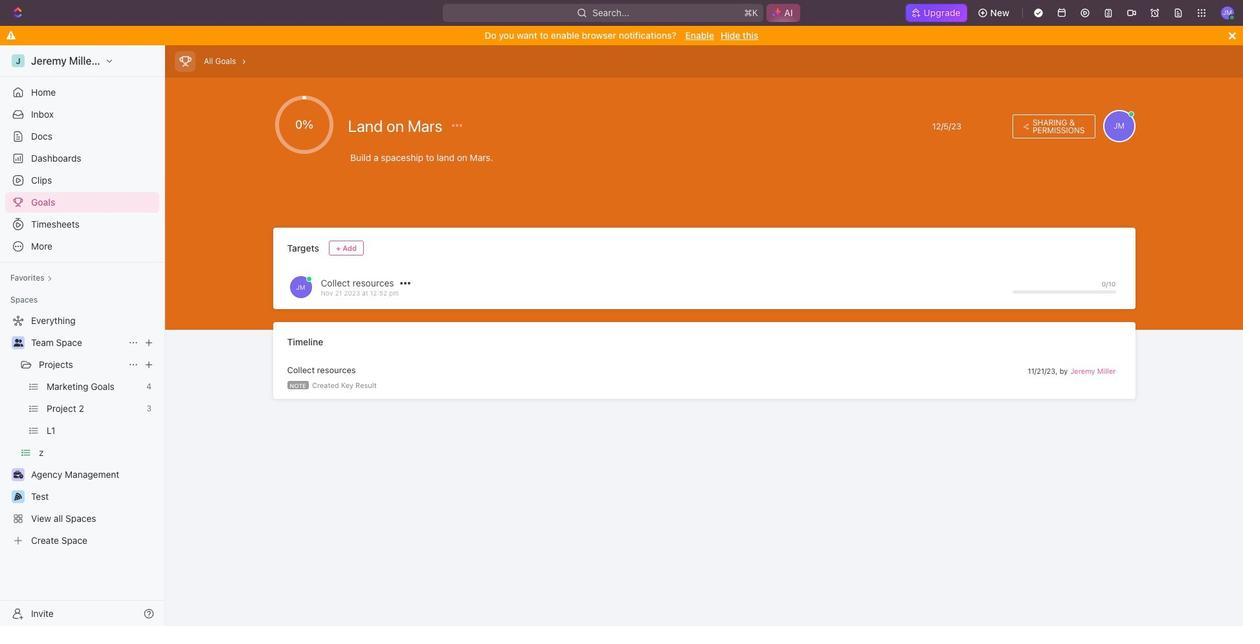 Task type: describe. For each thing, give the bounding box(es) containing it.
sidebar navigation
[[0, 45, 168, 627]]

jeremy miller's workspace, , element
[[12, 54, 25, 67]]

business time image
[[13, 471, 23, 479]]

tree inside sidebar navigation
[[5, 311, 159, 552]]



Task type: locate. For each thing, give the bounding box(es) containing it.
pizza slice image
[[14, 493, 22, 501]]

tree
[[5, 311, 159, 552]]

user group image
[[13, 339, 23, 347]]



Task type: vqa. For each thing, say whether or not it's contained in the screenshot.
magazine
no



